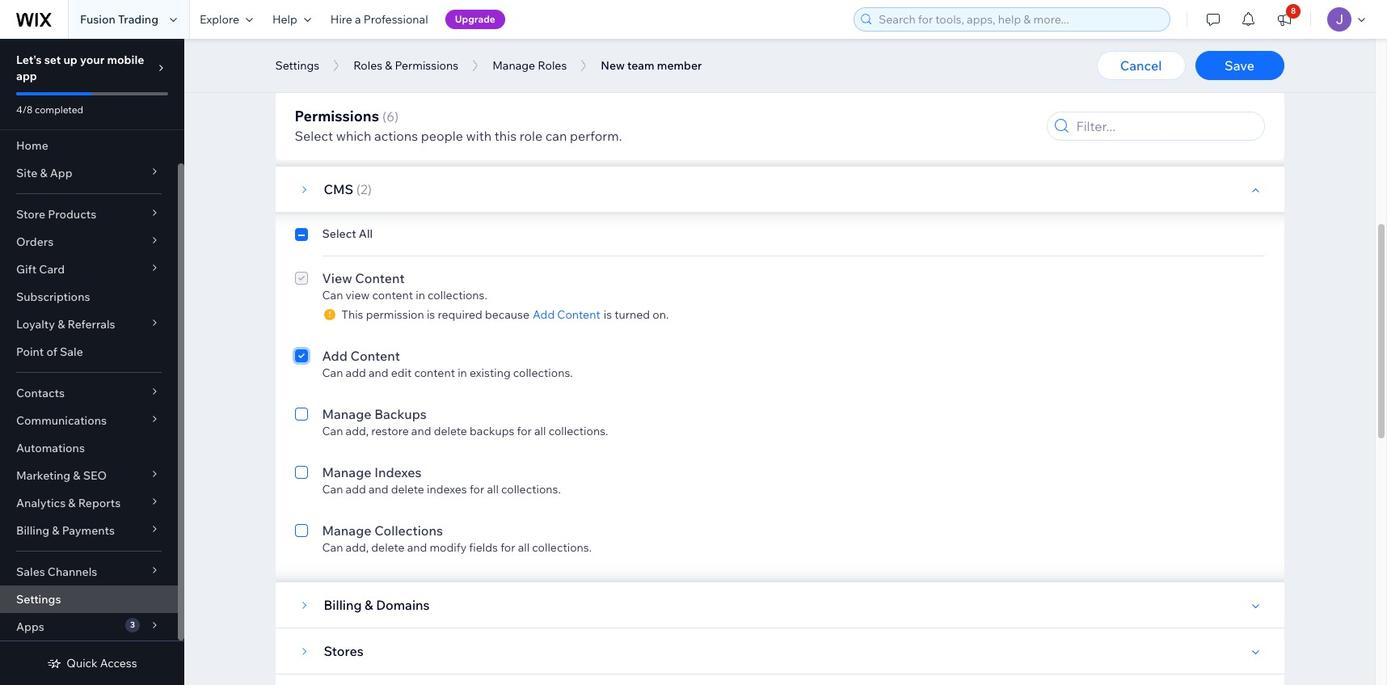Task type: vqa. For each thing, say whether or not it's contained in the screenshot.
a
yes



Task type: describe. For each thing, give the bounding box(es) containing it.
invite people can invite people to work on a site, but can't edit their permissions.
[[322, 107, 673, 139]]

invite
[[322, 107, 356, 123]]

add content button
[[530, 307, 604, 322]]

all for invite people
[[359, 63, 373, 78]]

add for add
[[346, 366, 366, 380]]

with
[[466, 128, 492, 144]]

marketing
[[16, 468, 71, 483]]

required
[[438, 307, 483, 322]]

6
[[387, 108, 395, 125]]

people
[[359, 107, 402, 123]]

cancel
[[1121, 57, 1163, 74]]

in inside add content can add and edit content in existing collections.
[[458, 366, 467, 380]]

analytics & reports
[[16, 496, 121, 510]]

restore
[[371, 424, 409, 438]]

1 vertical spatial content
[[558, 307, 601, 322]]

settings button
[[267, 53, 328, 78]]

settings for 'settings' button
[[275, 58, 320, 73]]

upgrade
[[455, 13, 496, 25]]

card
[[39, 262, 65, 277]]

2
[[361, 181, 368, 197]]

marketing & seo
[[16, 468, 107, 483]]

let's
[[16, 53, 42, 67]]

perform.
[[570, 128, 623, 144]]

new team member button
[[593, 53, 711, 78]]

Filter... field
[[1072, 112, 1260, 140]]

indexes
[[375, 464, 422, 480]]

edit inside add content can add and edit content in existing collections.
[[391, 366, 412, 380]]

which
[[336, 128, 372, 144]]

store products button
[[0, 201, 178, 228]]

permissions ( 6 ) select which actions people with this role can perform.
[[295, 107, 623, 144]]

add content can add and edit content in existing collections.
[[322, 348, 573, 380]]

site & app button
[[0, 159, 178, 187]]

& for domains
[[365, 597, 373, 613]]

manage for backups
[[322, 406, 372, 422]]

fusion trading
[[80, 12, 159, 27]]

save button
[[1196, 51, 1285, 80]]

all for manage backups
[[535, 424, 546, 438]]

billing for billing & domains
[[324, 597, 362, 613]]

hire a professional link
[[321, 0, 438, 39]]

can't
[[528, 125, 553, 139]]

2 is from the left
[[604, 307, 612, 322]]

subscriptions link
[[0, 283, 178, 311]]

app
[[50, 166, 72, 180]]

delete inside manage indexes can add and delete indexes for all collections.
[[391, 482, 425, 497]]

team
[[628, 58, 655, 73]]

quick access button
[[47, 656, 137, 671]]

actions
[[374, 128, 418, 144]]

new team member
[[601, 58, 702, 73]]

turned
[[615, 307, 650, 322]]

store products
[[16, 207, 96, 222]]

save
[[1225, 57, 1255, 74]]

a inside invite people can invite people to work on a site, but can't edit their permissions.
[[474, 125, 481, 139]]

point
[[16, 345, 44, 359]]

manage roles button
[[485, 53, 575, 78]]

cms ( 2 )
[[324, 181, 372, 197]]

add inside add content can add and edit content in existing collections.
[[322, 348, 348, 364]]

quick
[[67, 656, 98, 671]]

upgrade button
[[445, 10, 505, 29]]

permission
[[366, 307, 424, 322]]

and inside add content can add and edit content in existing collections.
[[369, 366, 389, 380]]

billing for billing & payments
[[16, 523, 49, 538]]

all inside manage indexes can add and delete indexes for all collections.
[[487, 482, 499, 497]]

site,
[[483, 125, 505, 139]]

hire
[[331, 12, 353, 27]]

app
[[16, 69, 37, 83]]

delete inside manage collections can add, delete and modify fields for all collections.
[[371, 540, 405, 555]]

and inside manage collections can add, delete and modify fields for all collections.
[[407, 540, 427, 555]]

select inside permissions ( 6 ) select which actions people with this role can perform.
[[295, 128, 333, 144]]

collections
[[375, 523, 443, 539]]

content inside view content can view content in collections.
[[372, 288, 413, 303]]

backups
[[470, 424, 515, 438]]

roles & permissions button
[[345, 53, 467, 78]]

and inside manage backups can add, restore and delete backups for all collections.
[[412, 424, 432, 438]]

sidebar element
[[0, 39, 184, 685]]

select for view content
[[322, 226, 356, 241]]

sales channels
[[16, 565, 97, 579]]

gift card
[[16, 262, 65, 277]]

& for payments
[[52, 523, 59, 538]]

manage backups can add, restore and delete backups for all collections.
[[322, 406, 609, 438]]

billing & payments
[[16, 523, 115, 538]]

roles inside button
[[538, 58, 567, 73]]

manage for roles
[[493, 58, 536, 73]]

fusion
[[80, 12, 116, 27]]

channels
[[48, 565, 97, 579]]

8
[[1292, 6, 1297, 16]]

manage for collections
[[322, 523, 372, 539]]

analytics
[[16, 496, 66, 510]]

sales channels button
[[0, 558, 178, 586]]

collections. inside manage collections can add, delete and modify fields for all collections.
[[532, 540, 592, 555]]

loyalty & referrals button
[[0, 311, 178, 338]]

indexes
[[427, 482, 467, 497]]

contacts button
[[0, 379, 178, 407]]

point of sale
[[16, 345, 83, 359]]

orders
[[16, 235, 54, 249]]

manage for indexes
[[322, 464, 372, 480]]

site & app
[[16, 166, 72, 180]]

marketing & seo button
[[0, 462, 178, 489]]



Task type: locate. For each thing, give the bounding box(es) containing it.
1 vertical spatial select
[[295, 128, 333, 144]]

permissions.
[[606, 125, 673, 139]]

2 roles from the left
[[538, 58, 567, 73]]

1 vertical spatial select all
[[322, 226, 373, 241]]

this permission is required because add content is turned on.
[[342, 307, 669, 322]]

1 vertical spatial settings
[[16, 592, 61, 607]]

1 vertical spatial content
[[414, 366, 455, 380]]

& inside dropdown button
[[52, 523, 59, 538]]

0 horizontal spatial edit
[[391, 366, 412, 380]]

1 horizontal spatial settings
[[275, 58, 320, 73]]

( for permissions
[[383, 108, 387, 125]]

2 can from the top
[[322, 288, 343, 303]]

subscriptions
[[16, 290, 90, 304]]

for right indexes
[[470, 482, 485, 497]]

& left seo
[[73, 468, 81, 483]]

can inside manage indexes can add and delete indexes for all collections.
[[322, 482, 343, 497]]

) up actions
[[395, 108, 399, 125]]

0 vertical spatial for
[[517, 424, 532, 438]]

site
[[16, 166, 37, 180]]

content for add
[[351, 348, 400, 364]]

a right hire
[[355, 12, 361, 27]]

help button
[[263, 0, 321, 39]]

1 horizontal spatial all
[[518, 540, 530, 555]]

manage collections can add, delete and modify fields for all collections.
[[322, 523, 592, 555]]

2 select all from the top
[[322, 226, 373, 241]]

apps
[[16, 620, 44, 634]]

1 vertical spatial for
[[470, 482, 485, 497]]

add, for collections
[[346, 540, 369, 555]]

settings inside "sidebar" element
[[16, 592, 61, 607]]

add
[[533, 307, 555, 322], [322, 348, 348, 364]]

& down analytics & reports
[[52, 523, 59, 538]]

& right loyalty
[[58, 317, 65, 332]]

) inside permissions ( 6 ) select which actions people with this role can perform.
[[395, 108, 399, 125]]

all
[[535, 424, 546, 438], [487, 482, 499, 497], [518, 540, 530, 555]]

can inside manage collections can add, delete and modify fields for all collections.
[[322, 540, 343, 555]]

hire a professional
[[331, 12, 428, 27]]

all for view content
[[359, 226, 373, 241]]

select all down cms ( 2 )
[[322, 226, 373, 241]]

can inside invite people can invite people to work on a site, but can't edit their permissions.
[[322, 125, 343, 139]]

billing
[[16, 523, 49, 538], [324, 597, 362, 613]]

analytics & reports button
[[0, 489, 178, 517]]

settings down the sales
[[16, 592, 61, 607]]

in up "permission"
[[416, 288, 425, 303]]

loyalty & referrals
[[16, 317, 115, 332]]

collections.
[[428, 288, 488, 303], [513, 366, 573, 380], [549, 424, 609, 438], [502, 482, 561, 497], [532, 540, 592, 555]]

roles inside button
[[354, 58, 383, 73]]

people down people
[[377, 125, 414, 139]]

manage up "restore"
[[322, 406, 372, 422]]

their
[[579, 125, 604, 139]]

0 horizontal spatial all
[[487, 482, 499, 497]]

) for permissions
[[395, 108, 399, 125]]

add, for backups
[[346, 424, 369, 438]]

billing up stores at bottom
[[324, 597, 362, 613]]

add down this
[[322, 348, 348, 364]]

manage left collections
[[322, 523, 372, 539]]

can inside view content can view content in collections.
[[322, 288, 343, 303]]

collections. inside manage indexes can add and delete indexes for all collections.
[[502, 482, 561, 497]]

3
[[130, 620, 135, 630]]

0 horizontal spatial a
[[355, 12, 361, 27]]

1 can from the top
[[322, 125, 343, 139]]

1 vertical spatial delete
[[391, 482, 425, 497]]

1 horizontal spatial people
[[421, 128, 463, 144]]

1 horizontal spatial content
[[414, 366, 455, 380]]

all inside manage collections can add, delete and modify fields for all collections.
[[518, 540, 530, 555]]

automations link
[[0, 434, 178, 462]]

all for manage collections
[[518, 540, 530, 555]]

edit left their at top left
[[556, 125, 577, 139]]

manage inside manage backups can add, restore and delete backups for all collections.
[[322, 406, 372, 422]]

0 vertical spatial select
[[322, 63, 356, 78]]

2 horizontal spatial all
[[535, 424, 546, 438]]

1 vertical spatial all
[[359, 226, 373, 241]]

and inside manage indexes can add and delete indexes for all collections.
[[369, 482, 389, 497]]

roles left new
[[538, 58, 567, 73]]

0 vertical spatial )
[[395, 108, 399, 125]]

0 vertical spatial all
[[535, 424, 546, 438]]

add, inside manage collections can add, delete and modify fields for all collections.
[[346, 540, 369, 555]]

select all for invite people
[[322, 63, 373, 78]]

on.
[[653, 307, 669, 322]]

2 vertical spatial for
[[501, 540, 516, 555]]

select all up invite
[[322, 63, 373, 78]]

for inside manage indexes can add and delete indexes for all collections.
[[470, 482, 485, 497]]

manage
[[493, 58, 536, 73], [322, 406, 372, 422], [322, 464, 372, 480], [322, 523, 372, 539]]

quick access
[[67, 656, 137, 671]]

1 is from the left
[[427, 307, 435, 322]]

add, up billing & domains
[[346, 540, 369, 555]]

1 horizontal spatial edit
[[556, 125, 577, 139]]

add inside add content can add and edit content in existing collections.
[[346, 366, 366, 380]]

0 vertical spatial add
[[346, 366, 366, 380]]

add, inside manage backups can add, restore and delete backups for all collections.
[[346, 424, 369, 438]]

content up view
[[355, 270, 405, 286]]

collections. inside add content can add and edit content in existing collections.
[[513, 366, 573, 380]]

2 vertical spatial all
[[518, 540, 530, 555]]

billing inside the billing & payments dropdown button
[[16, 523, 49, 538]]

all down the 2
[[359, 226, 373, 241]]

& inside button
[[385, 58, 393, 73]]

0 horizontal spatial roles
[[354, 58, 383, 73]]

for for manage collections
[[501, 540, 516, 555]]

& for app
[[40, 166, 47, 180]]

1 roles from the left
[[354, 58, 383, 73]]

select up invite
[[322, 63, 356, 78]]

content up backups
[[414, 366, 455, 380]]

communications
[[16, 413, 107, 428]]

people inside invite people can invite people to work on a site, but can't edit their permissions.
[[377, 125, 414, 139]]

can inside add content can add and edit content in existing collections.
[[322, 366, 343, 380]]

1 vertical spatial edit
[[391, 366, 412, 380]]

view content can view content in collections.
[[322, 270, 488, 303]]

1 horizontal spatial )
[[395, 108, 399, 125]]

and down collections
[[407, 540, 427, 555]]

1 select all from the top
[[322, 63, 373, 78]]

1 horizontal spatial (
[[383, 108, 387, 125]]

0 horizontal spatial for
[[470, 482, 485, 497]]

work
[[430, 125, 456, 139]]

add right "because"
[[533, 307, 555, 322]]

a right on
[[474, 125, 481, 139]]

in left existing
[[458, 366, 467, 380]]

0 horizontal spatial billing
[[16, 523, 49, 538]]

settings inside button
[[275, 58, 320, 73]]

permissions up which
[[295, 107, 379, 125]]

None checkbox
[[295, 105, 308, 139], [295, 269, 308, 322], [295, 346, 308, 380], [295, 404, 308, 438], [295, 105, 308, 139], [295, 269, 308, 322], [295, 346, 308, 380], [295, 404, 308, 438]]

delete down indexes
[[391, 482, 425, 497]]

gift card button
[[0, 256, 178, 283]]

2 vertical spatial content
[[351, 348, 400, 364]]

all right indexes
[[487, 482, 499, 497]]

fields
[[469, 540, 498, 555]]

is left the 'required'
[[427, 307, 435, 322]]

content inside add content can add and edit content in existing collections.
[[414, 366, 455, 380]]

delete down collections
[[371, 540, 405, 555]]

reports
[[78, 496, 121, 510]]

1 vertical spatial add,
[[346, 540, 369, 555]]

for right "fields"
[[501, 540, 516, 555]]

& left reports
[[68, 496, 76, 510]]

0 vertical spatial content
[[355, 270, 405, 286]]

all right "fields"
[[518, 540, 530, 555]]

content up "permission"
[[372, 288, 413, 303]]

roles down hire a professional link
[[354, 58, 383, 73]]

2 add from the top
[[346, 482, 366, 497]]

1 horizontal spatial billing
[[324, 597, 362, 613]]

content down "permission"
[[351, 348, 400, 364]]

collections. inside manage backups can add, restore and delete backups for all collections.
[[549, 424, 609, 438]]

all inside manage backups can add, restore and delete backups for all collections.
[[535, 424, 546, 438]]

cancel button
[[1097, 51, 1186, 80]]

select for invite people
[[322, 63, 356, 78]]

0 horizontal spatial add
[[322, 348, 348, 364]]

edit up backups
[[391, 366, 412, 380]]

1 add from the top
[[346, 366, 366, 380]]

permissions inside permissions ( 6 ) select which actions people with this role can perform.
[[295, 107, 379, 125]]

new
[[601, 58, 625, 73]]

add, left "restore"
[[346, 424, 369, 438]]

for inside manage collections can add, delete and modify fields for all collections.
[[501, 540, 516, 555]]

can for manage indexes
[[322, 482, 343, 497]]

content inside view content can view content in collections.
[[355, 270, 405, 286]]

& inside "popup button"
[[40, 166, 47, 180]]

completed
[[35, 104, 83, 116]]

communications button
[[0, 407, 178, 434]]

1 horizontal spatial a
[[474, 125, 481, 139]]

4/8 completed
[[16, 104, 83, 116]]

can
[[322, 125, 343, 139], [322, 288, 343, 303], [322, 366, 343, 380], [322, 424, 343, 438], [322, 482, 343, 497], [322, 540, 343, 555]]

member
[[657, 58, 702, 73]]

seo
[[83, 468, 107, 483]]

content
[[372, 288, 413, 303], [414, 366, 455, 380]]

manage left indexes
[[322, 464, 372, 480]]

( up actions
[[383, 108, 387, 125]]

1 vertical spatial )
[[368, 181, 372, 197]]

mobile
[[107, 53, 144, 67]]

1 vertical spatial permissions
[[295, 107, 379, 125]]

can
[[546, 128, 567, 144]]

(
[[383, 108, 387, 125], [357, 181, 361, 197]]

add inside manage indexes can add and delete indexes for all collections.
[[346, 482, 366, 497]]

but
[[507, 125, 525, 139]]

up
[[63, 53, 78, 67]]

1 vertical spatial add
[[322, 348, 348, 364]]

5 can from the top
[[322, 482, 343, 497]]

people left with
[[421, 128, 463, 144]]

people inside permissions ( 6 ) select which actions people with this role can perform.
[[421, 128, 463, 144]]

1 horizontal spatial add
[[533, 307, 555, 322]]

in inside view content can view content in collections.
[[416, 288, 425, 303]]

this
[[342, 307, 364, 322]]

0 vertical spatial a
[[355, 12, 361, 27]]

can for manage collections
[[322, 540, 343, 555]]

delete left the backups
[[434, 424, 467, 438]]

& left domains
[[365, 597, 373, 613]]

content inside add content can add and edit content in existing collections.
[[351, 348, 400, 364]]

1 horizontal spatial for
[[501, 540, 516, 555]]

and down backups
[[412, 424, 432, 438]]

Search for tools, apps, help & more... field
[[874, 8, 1166, 31]]

1 vertical spatial in
[[458, 366, 467, 380]]

for
[[517, 424, 532, 438], [470, 482, 485, 497], [501, 540, 516, 555]]

0 vertical spatial settings
[[275, 58, 320, 73]]

all right the backups
[[535, 424, 546, 438]]

billing & payments button
[[0, 517, 178, 544]]

manage inside manage collections can add, delete and modify fields for all collections.
[[322, 523, 372, 539]]

0 vertical spatial (
[[383, 108, 387, 125]]

collections. inside view content can view content in collections.
[[428, 288, 488, 303]]

billing down analytics
[[16, 523, 49, 538]]

for right the backups
[[517, 424, 532, 438]]

manage inside manage indexes can add and delete indexes for all collections.
[[322, 464, 372, 480]]

0 horizontal spatial in
[[416, 288, 425, 303]]

stores
[[324, 643, 364, 659]]

content for view
[[355, 270, 405, 286]]

domains
[[376, 597, 430, 613]]

loyalty
[[16, 317, 55, 332]]

0 vertical spatial add
[[533, 307, 555, 322]]

6 can from the top
[[322, 540, 343, 555]]

0 vertical spatial content
[[372, 288, 413, 303]]

help
[[273, 12, 298, 27]]

& for seo
[[73, 468, 81, 483]]

( inside permissions ( 6 ) select which actions people with this role can perform.
[[383, 108, 387, 125]]

) for cms
[[368, 181, 372, 197]]

0 vertical spatial billing
[[16, 523, 49, 538]]

1 vertical spatial add
[[346, 482, 366, 497]]

0 vertical spatial add,
[[346, 424, 369, 438]]

select down cms
[[322, 226, 356, 241]]

& down professional
[[385, 58, 393, 73]]

0 horizontal spatial (
[[357, 181, 361, 197]]

( right cms
[[357, 181, 361, 197]]

a
[[355, 12, 361, 27], [474, 125, 481, 139]]

( for cms
[[357, 181, 361, 197]]

manage inside button
[[493, 58, 536, 73]]

cms
[[324, 181, 354, 197]]

and down indexes
[[369, 482, 389, 497]]

and up backups
[[369, 366, 389, 380]]

manage roles
[[493, 58, 567, 73]]

trading
[[118, 12, 159, 27]]

add for manage
[[346, 482, 366, 497]]

1 horizontal spatial permissions
[[395, 58, 459, 73]]

for inside manage backups can add, restore and delete backups for all collections.
[[517, 424, 532, 438]]

& right site
[[40, 166, 47, 180]]

settings down help button
[[275, 58, 320, 73]]

1 vertical spatial billing
[[324, 597, 362, 613]]

0 vertical spatial edit
[[556, 125, 577, 139]]

2 all from the top
[[359, 226, 373, 241]]

0 horizontal spatial people
[[377, 125, 414, 139]]

0 horizontal spatial )
[[368, 181, 372, 197]]

0 vertical spatial delete
[[434, 424, 467, 438]]

1 horizontal spatial in
[[458, 366, 467, 380]]

home
[[16, 138, 48, 153]]

0 vertical spatial permissions
[[395, 58, 459, 73]]

is left turned
[[604, 307, 612, 322]]

4/8
[[16, 104, 33, 116]]

permissions inside button
[[395, 58, 459, 73]]

1 add, from the top
[[346, 424, 369, 438]]

0 horizontal spatial content
[[372, 288, 413, 303]]

roles & permissions
[[354, 58, 459, 73]]

invite
[[346, 125, 375, 139]]

None checkbox
[[295, 63, 308, 83], [295, 226, 308, 246], [295, 463, 308, 497], [295, 521, 308, 555], [295, 63, 308, 83], [295, 226, 308, 246], [295, 463, 308, 497], [295, 521, 308, 555]]

can inside manage backups can add, restore and delete backups for all collections.
[[322, 424, 343, 438]]

0 horizontal spatial settings
[[16, 592, 61, 607]]

select down invite
[[295, 128, 333, 144]]

2 vertical spatial delete
[[371, 540, 405, 555]]

select all
[[322, 63, 373, 78], [322, 226, 373, 241]]

1 horizontal spatial is
[[604, 307, 612, 322]]

for for manage backups
[[517, 424, 532, 438]]

& for permissions
[[385, 58, 393, 73]]

edit inside invite people can invite people to work on a site, but can't edit their permissions.
[[556, 125, 577, 139]]

2 vertical spatial select
[[322, 226, 356, 241]]

settings for settings link
[[16, 592, 61, 607]]

manage up invite people can invite people to work on a site, but can't edit their permissions.
[[493, 58, 536, 73]]

permissions down professional
[[395, 58, 459, 73]]

select all for view content
[[322, 226, 373, 241]]

delete inside manage backups can add, restore and delete backups for all collections.
[[434, 424, 467, 438]]

because
[[485, 307, 530, 322]]

)
[[395, 108, 399, 125], [368, 181, 372, 197]]

1 horizontal spatial roles
[[538, 58, 567, 73]]

& for reports
[[68, 496, 76, 510]]

content
[[355, 270, 405, 286], [558, 307, 601, 322], [351, 348, 400, 364]]

0 vertical spatial all
[[359, 63, 373, 78]]

modify
[[430, 540, 467, 555]]

2 add, from the top
[[346, 540, 369, 555]]

1 vertical spatial (
[[357, 181, 361, 197]]

professional
[[364, 12, 428, 27]]

1 all from the top
[[359, 63, 373, 78]]

can for manage backups
[[322, 424, 343, 438]]

in
[[416, 288, 425, 303], [458, 366, 467, 380]]

sales
[[16, 565, 45, 579]]

all up people
[[359, 63, 373, 78]]

billing & domains
[[324, 597, 430, 613]]

point of sale link
[[0, 338, 178, 366]]

0 vertical spatial select all
[[322, 63, 373, 78]]

1 vertical spatial all
[[487, 482, 499, 497]]

content left turned
[[558, 307, 601, 322]]

view
[[346, 288, 370, 303]]

& inside popup button
[[58, 317, 65, 332]]

4 can from the top
[[322, 424, 343, 438]]

& for referrals
[[58, 317, 65, 332]]

0 horizontal spatial is
[[427, 307, 435, 322]]

2 horizontal spatial for
[[517, 424, 532, 438]]

store
[[16, 207, 45, 222]]

can for invite people
[[322, 125, 343, 139]]

0 horizontal spatial permissions
[[295, 107, 379, 125]]

can for add content
[[322, 366, 343, 380]]

1 vertical spatial a
[[474, 125, 481, 139]]

3 can from the top
[[322, 366, 343, 380]]

on
[[458, 125, 472, 139]]

0 vertical spatial in
[[416, 288, 425, 303]]

) right cms
[[368, 181, 372, 197]]



